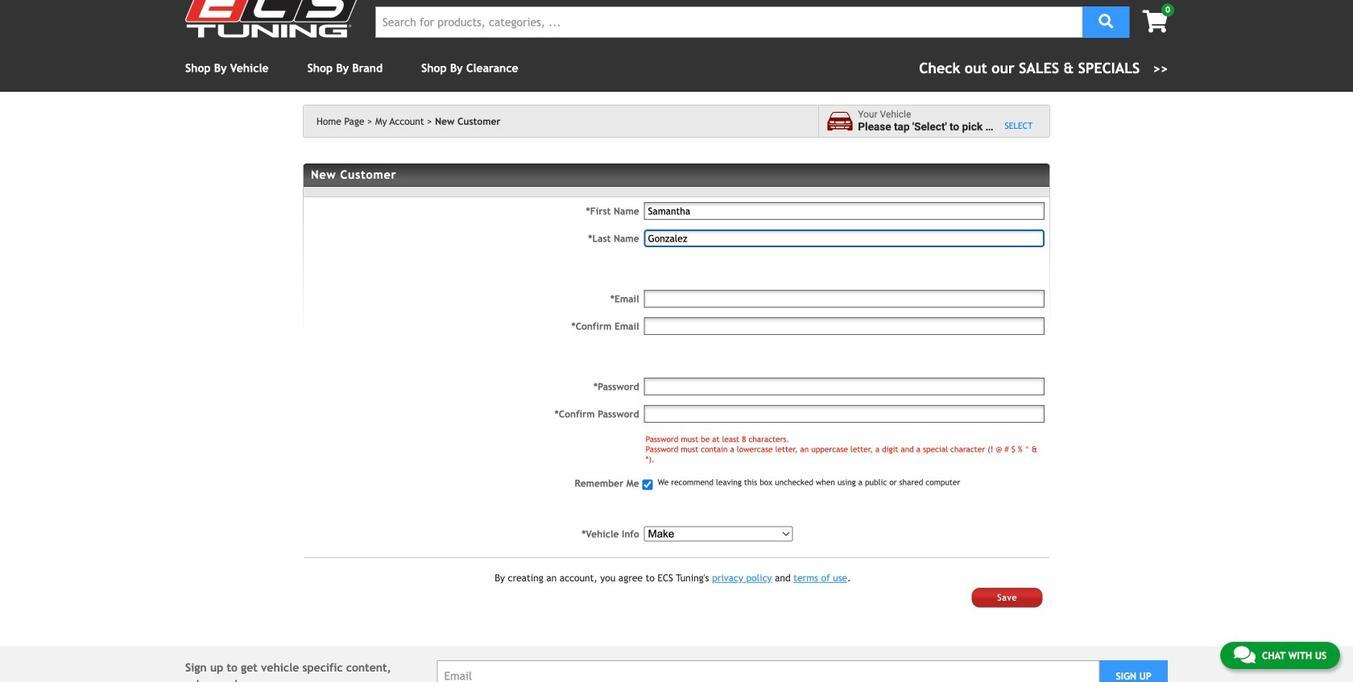 Task type: locate. For each thing, give the bounding box(es) containing it.
Email email field
[[437, 661, 1100, 683]]

None submit
[[972, 588, 1043, 608]]

search image
[[1099, 14, 1114, 29]]

Search text field
[[376, 6, 1083, 38]]

None password field
[[644, 378, 1045, 396], [644, 405, 1045, 423], [644, 378, 1045, 396], [644, 405, 1045, 423]]

None text field
[[644, 230, 1045, 247], [644, 290, 1045, 308], [644, 230, 1045, 247], [644, 290, 1045, 308]]

None text field
[[644, 202, 1045, 220], [644, 317, 1045, 335], [644, 202, 1045, 220], [644, 317, 1045, 335]]

shopping cart image
[[1143, 10, 1168, 33]]

ecs tuning image
[[185, 0, 363, 37]]

None checkbox
[[643, 480, 653, 490]]



Task type: vqa. For each thing, say whether or not it's contained in the screenshot.
the rightmost EVAN'S
no



